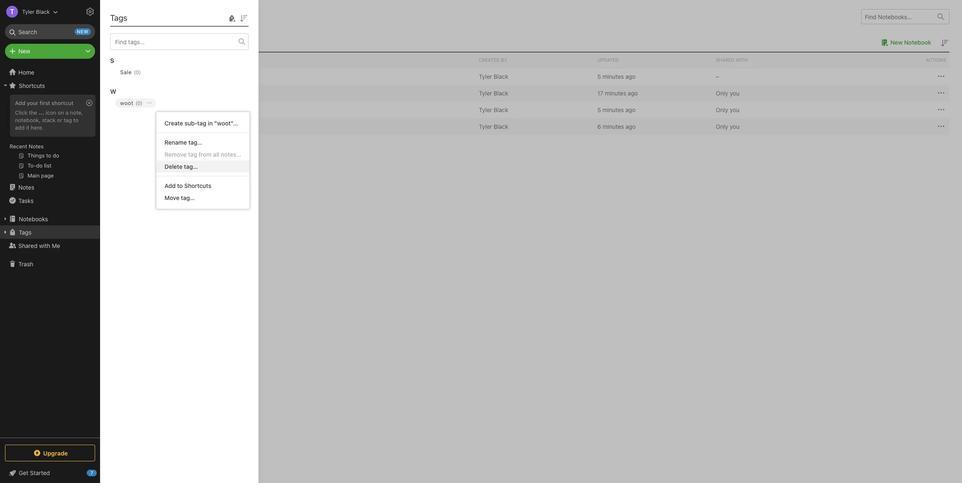 Task type: describe. For each thing, give the bounding box(es) containing it.
black for first notebook row on the top of the page
[[494, 73, 509, 80]]

row group containing s
[[110, 50, 255, 121]]

things
[[149, 106, 167, 113]]

tags button
[[0, 226, 100, 239]]

click to collapse image
[[97, 468, 103, 478]]

new button
[[5, 44, 95, 59]]

new
[[77, 29, 88, 34]]

ago for the to-do list row
[[626, 123, 636, 130]]

notebook for first notebook
[[151, 73, 178, 80]]

ago for "main page" row
[[628, 90, 638, 97]]

first
[[40, 100, 50, 106]]

add for add to shortcuts
[[165, 182, 176, 189]]

only you for 6 minutes ago
[[716, 123, 740, 130]]

click the ...
[[15, 109, 44, 116]]

delete tag… menu item
[[156, 161, 250, 173]]

recent notes
[[10, 143, 44, 150]]

new search field
[[11, 24, 91, 39]]

created by button
[[476, 53, 594, 68]]

with
[[39, 242, 50, 249]]

or
[[57, 117, 62, 123]]

only for 17 minutes ago
[[716, 90, 729, 97]]

woot ( 0 )
[[120, 100, 143, 106]]

( for woot
[[136, 100, 138, 106]]

sale ( 0 )
[[120, 69, 141, 76]]

your
[[27, 100, 38, 106]]

notes…
[[221, 151, 241, 158]]

17 minutes ago
[[598, 90, 638, 97]]

tyler black for first notebook row on the top of the page
[[479, 73, 509, 80]]

trash
[[18, 261, 33, 268]]

first notebook
[[138, 73, 178, 80]]

Sort field
[[239, 13, 249, 23]]

click
[[15, 109, 27, 116]]

to inside icon on a note, notebook, stack or tag to add it here.
[[73, 117, 78, 123]]

7
[[90, 471, 93, 476]]

title button
[[113, 53, 476, 68]]

created
[[479, 57, 500, 63]]

created by
[[479, 57, 507, 63]]

tyler black for things to do row
[[479, 106, 509, 113]]

upgrade button
[[5, 445, 95, 462]]

add your first shortcut
[[15, 100, 73, 106]]

to for add
[[177, 182, 183, 189]]

to-do list button
[[137, 121, 174, 131]]

add for add your first shortcut
[[15, 100, 25, 106]]

only you for 17 minutes ago
[[716, 90, 740, 97]]

0 horizontal spatial notebooks
[[19, 216, 48, 223]]

tag… for delete tag…
[[184, 163, 198, 170]]

things to do 2 element
[[149, 106, 183, 113]]

icon
[[46, 109, 56, 116]]

Help and Learning task checklist field
[[0, 467, 100, 480]]

to-do list 3 element
[[149, 123, 174, 130]]

to-do list row
[[113, 118, 950, 135]]

note,
[[70, 109, 83, 116]]

to for things
[[169, 106, 174, 113]]

new for new
[[18, 48, 30, 55]]

create sub-tag in "woot"… link
[[156, 117, 250, 129]]

the
[[29, 109, 37, 116]]

17
[[598, 90, 604, 97]]

updated button
[[594, 53, 713, 68]]

sort options image
[[239, 13, 249, 23]]

shortcuts button
[[0, 79, 100, 92]]

1 horizontal spatial do
[[176, 106, 183, 113]]

notes inside notes link
[[18, 184, 34, 191]]

w
[[110, 88, 116, 95]]

move
[[165, 194, 180, 202]]

upgrade
[[43, 450, 68, 457]]

all
[[213, 151, 219, 158]]

me
[[52, 242, 60, 249]]

title
[[116, 57, 129, 63]]

arrow image
[[116, 71, 126, 81]]

tag inside icon on a note, notebook, stack or tag to add it here.
[[64, 117, 72, 123]]

5 minutes ago for only you
[[598, 106, 636, 113]]

recent
[[10, 143, 27, 150]]

woot row
[[110, 97, 255, 121]]

delete
[[165, 163, 183, 170]]

rename tag…
[[165, 139, 202, 146]]

tag… for rename tag…
[[188, 139, 202, 146]]

updated
[[598, 57, 619, 63]]

) for woot
[[141, 100, 143, 106]]

tags inside button
[[19, 229, 31, 236]]

create sub-tag in "woot"…
[[165, 120, 238, 127]]

list
[[167, 123, 174, 130]]

tasks button
[[0, 194, 100, 207]]

shared with me link
[[0, 239, 100, 252]]

shortcuts inside the dropdown list 'menu'
[[184, 182, 211, 189]]

only you for 5 minutes ago
[[716, 106, 740, 113]]

0 for woot
[[138, 100, 141, 106]]

to-
[[149, 123, 158, 130]]

1
[[113, 38, 116, 46]]

group containing add your first shortcut
[[0, 92, 100, 184]]

tyler black inside field
[[22, 8, 50, 15]]

notebook
[[117, 38, 145, 46]]

0 for sale
[[136, 69, 139, 75]]

only for 5 minutes ago
[[716, 106, 729, 113]]

move tag…
[[165, 194, 195, 202]]

you for 5 minutes ago
[[730, 106, 740, 113]]

icon on a note, notebook, stack or tag to add it here.
[[15, 109, 83, 131]]

home
[[18, 69, 34, 76]]

here.
[[31, 124, 44, 131]]

remove tag from all notes… link
[[156, 149, 250, 161]]

it
[[26, 124, 29, 131]]

tyler inside field
[[22, 8, 35, 15]]

notes link
[[0, 181, 100, 194]]

from
[[199, 151, 212, 158]]

first
[[138, 73, 150, 80]]



Task type: vqa. For each thing, say whether or not it's contained in the screenshot.
bottommost )
yes



Task type: locate. For each thing, give the bounding box(es) containing it.
1 vertical spatial notebook
[[151, 73, 178, 80]]

Find tags… text field
[[111, 36, 239, 47]]

to-do list
[[149, 123, 174, 130]]

main page row
[[113, 85, 950, 101]]

1 vertical spatial 0
[[138, 100, 141, 106]]

1 5 from the top
[[598, 73, 601, 80]]

minutes inside "main page" row
[[605, 90, 627, 97]]

ago inside the to-do list row
[[626, 123, 636, 130]]

0 horizontal spatial do
[[158, 123, 165, 130]]

0 vertical spatial 5 minutes ago
[[598, 73, 636, 80]]

0 inside woot ( 0 )
[[138, 100, 141, 106]]

5 minutes ago
[[598, 73, 636, 80], [598, 106, 636, 113]]

only inside things to do row
[[716, 106, 729, 113]]

group
[[0, 92, 100, 184]]

move tag… link
[[156, 192, 250, 204]]

minutes right '6'
[[603, 123, 624, 130]]

get
[[19, 470, 28, 477]]

add up click
[[15, 100, 25, 106]]

tags up shared
[[19, 229, 31, 236]]

0 horizontal spatial tags
[[19, 229, 31, 236]]

tyler inside first notebook row
[[479, 73, 492, 80]]

trash link
[[0, 257, 100, 271]]

new up home
[[18, 48, 30, 55]]

0 horizontal spatial tag
[[64, 117, 72, 123]]

5 up 17
[[598, 73, 601, 80]]

)
[[139, 69, 141, 75], [141, 100, 143, 106]]

0 horizontal spatial notebook
[[151, 73, 178, 80]]

tags up 1
[[110, 13, 127, 23]]

shared with me
[[18, 242, 60, 249]]

1 vertical spatial notes
[[18, 184, 34, 191]]

1 vertical spatial )
[[141, 100, 143, 106]]

0 horizontal spatial add
[[15, 100, 25, 106]]

5 up '6'
[[598, 106, 601, 113]]

1 vertical spatial you
[[730, 106, 740, 113]]

dropdown list menu
[[156, 117, 250, 204]]

ago
[[626, 73, 636, 80], [628, 90, 638, 97], [626, 106, 636, 113], [626, 123, 636, 130]]

minutes for first notebook row on the top of the page
[[603, 73, 624, 80]]

0 vertical spatial 5
[[598, 73, 601, 80]]

2 horizontal spatial tag
[[197, 120, 206, 127]]

you inside the to-do list row
[[730, 123, 740, 130]]

Account field
[[0, 3, 58, 20]]

only you inside "main page" row
[[716, 90, 740, 97]]

rename
[[165, 139, 187, 146]]

add inside the dropdown list 'menu'
[[165, 182, 176, 189]]

minutes down updated
[[603, 73, 624, 80]]

to inside the dropdown list 'menu'
[[177, 182, 183, 189]]

to
[[169, 106, 174, 113], [73, 117, 78, 123], [177, 182, 183, 189]]

tyler black inside the to-do list row
[[479, 123, 509, 130]]

1 vertical spatial add
[[165, 182, 176, 189]]

minutes right 17
[[605, 90, 627, 97]]

tyler
[[22, 8, 35, 15], [479, 73, 492, 80], [479, 90, 492, 97], [479, 106, 492, 113], [479, 123, 492, 130]]

shortcut
[[52, 100, 73, 106]]

Tag actions field
[[143, 98, 156, 108]]

s
[[110, 57, 114, 64]]

0 vertical spatial notes
[[29, 143, 44, 150]]

notes
[[29, 143, 44, 150], [18, 184, 34, 191]]

5 inside things to do row
[[598, 106, 601, 113]]

0 vertical spatial only
[[716, 90, 729, 97]]

first notebook row
[[113, 68, 950, 85]]

shared with button
[[713, 53, 832, 68]]

black inside "main page" row
[[494, 90, 509, 97]]

started
[[30, 470, 50, 477]]

1 horizontal spatial new
[[891, 39, 903, 46]]

tyler for first notebook row on the top of the page
[[479, 73, 492, 80]]

add to shortcuts link
[[156, 180, 250, 192]]

2 5 from the top
[[598, 106, 601, 113]]

1 vertical spatial new
[[18, 48, 30, 55]]

minutes inside first notebook row
[[603, 73, 624, 80]]

tasks
[[18, 197, 34, 204]]

black for things to do row
[[494, 106, 509, 113]]

5 for only you
[[598, 106, 601, 113]]

0 vertical spatial notebook
[[905, 39, 932, 46]]

black inside first notebook row
[[494, 73, 509, 80]]

1 vertical spatial to
[[73, 117, 78, 123]]

1 only from the top
[[716, 90, 729, 97]]

things to do button
[[137, 105, 183, 115]]

0 horizontal spatial new
[[18, 48, 30, 55]]

0 vertical spatial to
[[169, 106, 174, 113]]

only you inside things to do row
[[716, 106, 740, 113]]

2 vertical spatial only
[[716, 123, 729, 130]]

5 inside first notebook row
[[598, 73, 601, 80]]

only inside "main page" row
[[716, 90, 729, 97]]

1 notebook
[[113, 38, 145, 46]]

1 vertical spatial tags
[[19, 229, 31, 236]]

tag… down remove tag from all notes… link
[[184, 163, 198, 170]]

tree containing home
[[0, 66, 100, 438]]

1 horizontal spatial notebook
[[905, 39, 932, 46]]

1 horizontal spatial to
[[169, 106, 174, 113]]

5 minutes ago up 6 minutes ago
[[598, 106, 636, 113]]

minutes
[[603, 73, 624, 80], [605, 90, 627, 97], [603, 106, 624, 113], [603, 123, 624, 130]]

do left list
[[158, 123, 165, 130]]

black inside things to do row
[[494, 106, 509, 113]]

0 vertical spatial )
[[139, 69, 141, 75]]

–
[[716, 73, 720, 80]]

0 horizontal spatial to
[[73, 117, 78, 123]]

ago down 17 minutes ago
[[626, 106, 636, 113]]

1 you from the top
[[730, 90, 740, 97]]

stack
[[42, 117, 56, 123]]

1 horizontal spatial tag
[[188, 151, 197, 158]]

delete tag… link
[[156, 161, 250, 173]]

new notebook
[[891, 39, 932, 46]]

1 vertical spatial 5 minutes ago
[[598, 106, 636, 113]]

( right woot
[[136, 100, 138, 106]]

tree
[[0, 66, 100, 438]]

new notebook button
[[879, 38, 932, 48]]

) inside sale ( 0 )
[[139, 69, 141, 75]]

notebooks element
[[100, 0, 963, 484]]

remove
[[165, 151, 187, 158]]

5 minutes ago inside first notebook row
[[598, 73, 636, 80]]

tyler black inside "main page" row
[[479, 90, 509, 97]]

notebook inside row
[[151, 73, 178, 80]]

5 minutes ago for –
[[598, 73, 636, 80]]

home link
[[0, 66, 100, 79]]

1 vertical spatial only you
[[716, 106, 740, 113]]

notes inside group
[[29, 143, 44, 150]]

0 vertical spatial tags
[[110, 13, 127, 23]]

2 only you from the top
[[716, 106, 740, 113]]

5 minutes ago up 17 minutes ago
[[598, 73, 636, 80]]

5
[[598, 73, 601, 80], [598, 106, 601, 113]]

1 vertical spatial only
[[716, 106, 729, 113]]

black inside the to-do list row
[[494, 123, 509, 130]]

tyler inside "main page" row
[[479, 90, 492, 97]]

ago for first notebook row on the top of the page
[[626, 73, 636, 80]]

tyler black for "main page" row
[[479, 90, 509, 97]]

tag… down add to shortcuts
[[181, 194, 195, 202]]

you inside "main page" row
[[730, 90, 740, 97]]

tag… inside menu item
[[184, 163, 198, 170]]

tag
[[64, 117, 72, 123], [197, 120, 206, 127], [188, 151, 197, 158]]

notes up tasks
[[18, 184, 34, 191]]

1 horizontal spatial add
[[165, 182, 176, 189]]

0 vertical spatial add
[[15, 100, 25, 106]]

tag left in
[[197, 120, 206, 127]]

actions button
[[832, 53, 950, 68]]

to inside button
[[169, 106, 174, 113]]

tyler inside things to do row
[[479, 106, 492, 113]]

1 vertical spatial tag…
[[184, 163, 198, 170]]

only you
[[716, 90, 740, 97], [716, 106, 740, 113], [716, 123, 740, 130]]

6 minutes ago
[[598, 123, 636, 130]]

) inside woot ( 0 )
[[141, 100, 143, 106]]

do up create
[[176, 106, 183, 113]]

to right things
[[169, 106, 174, 113]]

ago up 17 minutes ago
[[626, 73, 636, 80]]

0 vertical spatial notebooks
[[113, 12, 153, 21]]

new inside button
[[891, 39, 903, 46]]

0 vertical spatial new
[[891, 39, 903, 46]]

black inside tyler black field
[[36, 8, 50, 15]]

ago right '6'
[[626, 123, 636, 130]]

create
[[165, 120, 183, 127]]

0 vertical spatial do
[[176, 106, 183, 113]]

minutes up 6 minutes ago
[[603, 106, 624, 113]]

row group containing first notebook
[[113, 68, 950, 135]]

2 vertical spatial tag…
[[181, 194, 195, 202]]

tyler black inside first notebook row
[[479, 73, 509, 80]]

add to shortcuts
[[165, 182, 211, 189]]

1 5 minutes ago from the top
[[598, 73, 636, 80]]

create new tag image
[[227, 13, 237, 23]]

0 vertical spatial only you
[[716, 90, 740, 97]]

0 vertical spatial you
[[730, 90, 740, 97]]

1 horizontal spatial tags
[[110, 13, 127, 23]]

0 horizontal spatial shortcuts
[[19, 82, 45, 89]]

black for the to-do list row
[[494, 123, 509, 130]]

you for 6 minutes ago
[[730, 123, 740, 130]]

add up the move
[[165, 182, 176, 189]]

only for 6 minutes ago
[[716, 123, 729, 130]]

( inside woot ( 0 )
[[136, 100, 138, 106]]

new for new notebook
[[891, 39, 903, 46]]

3 only from the top
[[716, 123, 729, 130]]

on
[[58, 109, 64, 116]]

tyler for "main page" row
[[479, 90, 492, 97]]

( right sale
[[134, 69, 136, 75]]

settings image
[[85, 7, 95, 17]]

sub-
[[185, 120, 197, 127]]

only you inside the to-do list row
[[716, 123, 740, 130]]

add inside group
[[15, 100, 25, 106]]

tags
[[110, 13, 127, 23], [19, 229, 31, 236]]

row group inside "notebooks" element
[[113, 68, 950, 135]]

in
[[208, 120, 213, 127]]

new inside popup button
[[18, 48, 30, 55]]

5 for –
[[598, 73, 601, 80]]

ago for things to do row
[[626, 106, 636, 113]]

tag left from
[[188, 151, 197, 158]]

(
[[134, 69, 136, 75], [136, 100, 138, 106]]

ago right 17
[[628, 90, 638, 97]]

you inside things to do row
[[730, 106, 740, 113]]

notebooks down tasks
[[19, 216, 48, 223]]

remove tag from all notes…
[[165, 151, 241, 158]]

minutes for things to do row
[[603, 106, 624, 113]]

by
[[501, 57, 507, 63]]

"woot"…
[[214, 120, 238, 127]]

a
[[66, 109, 69, 116]]

2 you from the top
[[730, 106, 740, 113]]

1 horizontal spatial notebooks
[[113, 12, 153, 21]]

0 vertical spatial tag…
[[188, 139, 202, 146]]

tag down a
[[64, 117, 72, 123]]

expand tags image
[[2, 229, 9, 236]]

1 vertical spatial notebooks
[[19, 216, 48, 223]]

1 horizontal spatial shortcuts
[[184, 182, 211, 189]]

shortcuts down home
[[19, 82, 45, 89]]

expand notebooks image
[[2, 216, 9, 222]]

notebooks link
[[0, 212, 100, 226]]

0 right sale
[[136, 69, 139, 75]]

notes right recent
[[29, 143, 44, 150]]

2 horizontal spatial to
[[177, 182, 183, 189]]

first notebook button
[[126, 71, 190, 81]]

shortcuts up move tag… link
[[184, 182, 211, 189]]

...
[[39, 109, 44, 116]]

notebook,
[[15, 117, 40, 123]]

minutes inside the to-do list row
[[603, 123, 624, 130]]

tag… up remove tag from all notes… link
[[188, 139, 202, 146]]

( inside sale ( 0 )
[[134, 69, 136, 75]]

ago inside first notebook row
[[626, 73, 636, 80]]

notebooks up notebook
[[113, 12, 153, 21]]

) for sale
[[139, 69, 141, 75]]

ago inside "main page" row
[[628, 90, 638, 97]]

things to do
[[149, 106, 183, 113]]

1 vertical spatial (
[[136, 100, 138, 106]]

row group
[[110, 50, 255, 121], [113, 68, 950, 135]]

notebook up "actions"
[[905, 39, 932, 46]]

3 only you from the top
[[716, 123, 740, 130]]

shortcuts inside button
[[19, 82, 45, 89]]

shortcuts
[[19, 82, 45, 89], [184, 182, 211, 189]]

0 inside sale ( 0 )
[[136, 69, 139, 75]]

tyler black
[[22, 8, 50, 15], [479, 73, 509, 80], [479, 90, 509, 97], [479, 106, 509, 113], [479, 123, 509, 130]]

1 vertical spatial do
[[158, 123, 165, 130]]

) right woot
[[141, 100, 143, 106]]

tyler black inside things to do row
[[479, 106, 509, 113]]

add
[[15, 124, 25, 131]]

( for sale
[[134, 69, 136, 75]]

black for "main page" row
[[494, 90, 509, 97]]

things to do row
[[113, 101, 950, 118]]

0 left tag actions field
[[138, 100, 141, 106]]

woot
[[120, 100, 134, 106]]

2 vertical spatial only you
[[716, 123, 740, 130]]

notebook right first
[[151, 73, 178, 80]]

5 minutes ago inside things to do row
[[598, 106, 636, 113]]

2 vertical spatial you
[[730, 123, 740, 130]]

2 only from the top
[[716, 106, 729, 113]]

2 5 minutes ago from the top
[[598, 106, 636, 113]]

to up move tag…
[[177, 182, 183, 189]]

minutes for the to-do list row
[[603, 123, 624, 130]]

6
[[598, 123, 601, 130]]

1 vertical spatial 5
[[598, 106, 601, 113]]

minutes for "main page" row
[[605, 90, 627, 97]]

tyler for the to-do list row
[[479, 123, 492, 130]]

minutes inside things to do row
[[603, 106, 624, 113]]

you for 17 minutes ago
[[730, 90, 740, 97]]

notebook
[[905, 39, 932, 46], [151, 73, 178, 80]]

to down note,
[[73, 117, 78, 123]]

tag… for move tag…
[[181, 194, 195, 202]]

Search text field
[[11, 24, 89, 39]]

1 only you from the top
[[716, 90, 740, 97]]

actions
[[926, 57, 947, 63]]

) right sale
[[139, 69, 141, 75]]

tyler inside the to-do list row
[[479, 123, 492, 130]]

notebook for new notebook
[[905, 39, 932, 46]]

new
[[891, 39, 903, 46], [18, 48, 30, 55]]

2 vertical spatial to
[[177, 182, 183, 189]]

get started
[[19, 470, 50, 477]]

shared
[[716, 57, 735, 63]]

0 vertical spatial 0
[[136, 69, 139, 75]]

with
[[736, 57, 748, 63]]

shared with
[[716, 57, 748, 63]]

rename tag… link
[[156, 136, 250, 149]]

tyler black for the to-do list row
[[479, 123, 509, 130]]

tyler for things to do row
[[479, 106, 492, 113]]

3 you from the top
[[730, 123, 740, 130]]

delete tag…
[[165, 163, 198, 170]]

shared
[[18, 242, 37, 249]]

new up actions button
[[891, 39, 903, 46]]

0 vertical spatial shortcuts
[[19, 82, 45, 89]]

Find Notebooks… text field
[[862, 10, 933, 24]]

0 vertical spatial (
[[134, 69, 136, 75]]

ago inside things to do row
[[626, 106, 636, 113]]

notebooks
[[113, 12, 153, 21], [19, 216, 48, 223]]

0
[[136, 69, 139, 75], [138, 100, 141, 106]]

only inside the to-do list row
[[716, 123, 729, 130]]

1 vertical spatial shortcuts
[[184, 182, 211, 189]]



